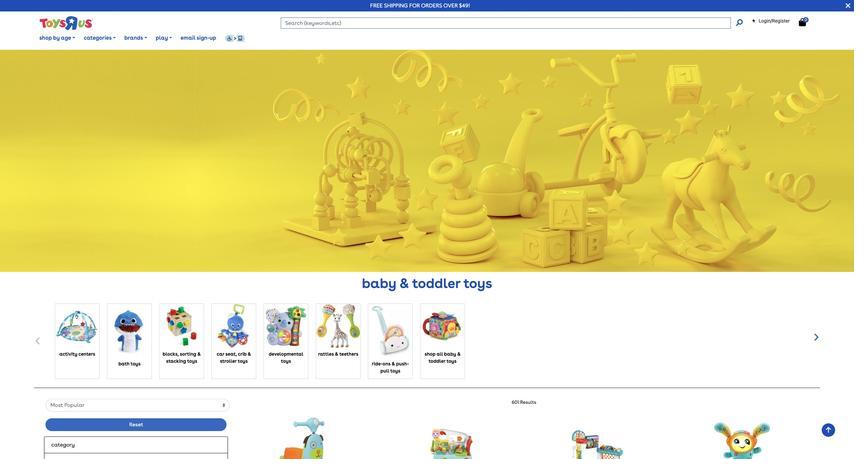 Task type: vqa. For each thing, say whether or not it's contained in the screenshot.
SETTINGS
no



Task type: describe. For each thing, give the bounding box(es) containing it.
car seat, crib & stroller toys image image
[[212, 304, 256, 348]]

developmental toys
[[269, 352, 304, 364]]

developmental
[[269, 352, 304, 357]]

0 vertical spatial toddler
[[413, 275, 461, 292]]

activity centers link
[[55, 304, 99, 358]]

email sign-up link
[[176, 30, 221, 46]]

activity centers image image
[[55, 304, 99, 348]]

toys inside ride-ons & push- pull toys
[[391, 368, 401, 374]]

toys inside the car seat, crib & stroller toys
[[238, 359, 248, 364]]

601 results
[[512, 400, 537, 405]]

sign-
[[197, 35, 210, 41]]

& inside shop all baby & toddler toys
[[458, 352, 461, 357]]

rattles & teethers
[[318, 352, 359, 357]]

ride-ons & push- pull toys link
[[369, 304, 413, 375]]

rattles & teethers image image
[[316, 304, 361, 348]]

bath toys image image
[[108, 304, 152, 358]]

age
[[61, 35, 71, 41]]

crib
[[238, 352, 247, 357]]

shop all baby & toddler toys
[[425, 352, 461, 364]]

menu bar containing shop by age
[[35, 26, 855, 50]]

teethers
[[340, 352, 359, 357]]

login/register button
[[752, 18, 791, 24]]

shop for shop all baby & toddler toys
[[425, 352, 436, 357]]

shop for shop by age
[[39, 35, 52, 41]]

close button image
[[847, 2, 851, 9]]

shipping
[[384, 2, 408, 9]]

0 vertical spatial baby
[[362, 275, 397, 292]]

play
[[156, 35, 168, 41]]

over
[[444, 2, 458, 9]]

orders
[[422, 2, 443, 9]]

categories
[[84, 35, 112, 41]]

all
[[437, 352, 443, 357]]

toys inside developmental toys
[[281, 359, 291, 364]]

developmental toys image image
[[264, 304, 308, 348]]

baby & toddler toys main content
[[0, 50, 855, 460]]

pull
[[381, 368, 390, 374]]

& inside blocks, sorting & stacking toys
[[198, 352, 201, 357]]

developmental toys link
[[264, 304, 308, 365]]

results
[[521, 400, 537, 405]]

Enter Keyword or Item No. search field
[[281, 18, 731, 29]]

activity
[[59, 352, 77, 357]]

toys inside shop all baby & toddler toys
[[447, 359, 457, 364]]

product-tab tab panel
[[39, 399, 816, 460]]

shop by age
[[39, 35, 71, 41]]

blocks, sorting & stacking toys image image
[[160, 304, 204, 348]]

blocks, sorting & stacking toys link
[[160, 304, 204, 365]]

baby inside shop all baby & toddler toys
[[444, 352, 457, 357]]

ons
[[383, 361, 391, 367]]

0
[[805, 17, 808, 22]]

ride-
[[372, 361, 383, 367]]

601
[[512, 400, 519, 405]]

activity centers
[[59, 352, 95, 357]]



Task type: locate. For each thing, give the bounding box(es) containing it.
this icon serves as a link to download the essential accessibility assistive technology app for individuals with physical disabilities. it is featured as part of our commitment to diversity and inclusion. image
[[225, 35, 245, 42]]

dj bouncin' beats interactive musical learning toy image
[[715, 417, 771, 460]]

bath
[[118, 361, 130, 367]]

car seat, crib & stroller toys link
[[212, 304, 256, 365]]

baby & toddler toys
[[362, 275, 493, 292]]

ride-ons & push- pull toys
[[372, 361, 409, 374]]

car seat, crib & stroller toys
[[217, 352, 251, 364]]

email
[[181, 35, 196, 41]]

play button
[[152, 30, 176, 46]]

None search field
[[281, 18, 743, 29]]

stroller
[[220, 359, 237, 364]]

shop inside dropdown button
[[39, 35, 52, 41]]

bath toys
[[118, 361, 141, 367]]

shop by age button
[[35, 30, 80, 46]]

stacking
[[166, 359, 186, 364]]

centers
[[78, 352, 95, 357]]

brands
[[124, 35, 143, 41]]

for
[[410, 2, 420, 9]]

0 horizontal spatial baby
[[362, 275, 397, 292]]

up
[[210, 35, 216, 41]]

0 link
[[800, 17, 814, 27]]

& inside "link"
[[335, 352, 339, 357]]

blocks, sorting & stacking toys
[[163, 352, 201, 364]]

free shipping for orders over $49! link
[[370, 2, 471, 9]]

skip hop zoo 3-in-1 ride-on dog toy scooter image
[[278, 417, 334, 460]]

car
[[217, 352, 225, 357]]

category
[[51, 442, 75, 448]]

toys
[[464, 275, 493, 292], [187, 359, 197, 364], [238, 359, 248, 364], [281, 359, 291, 364], [447, 359, 457, 364], [131, 361, 141, 367], [391, 368, 401, 374]]

push-
[[396, 361, 409, 367]]

& inside the car seat, crib & stroller toys
[[248, 352, 251, 357]]

free
[[370, 2, 383, 9]]

rattles
[[318, 352, 334, 357]]

$49!
[[460, 2, 471, 9]]

toys inside blocks, sorting & stacking toys
[[187, 359, 197, 364]]

& inside ride-ons & push- pull toys
[[392, 361, 395, 367]]

1 horizontal spatial baby
[[444, 352, 457, 357]]

categories button
[[80, 30, 120, 46]]

shopping bag image
[[800, 18, 807, 26]]

blocks,
[[163, 352, 179, 357]]

brands button
[[120, 30, 152, 46]]

bath toys link
[[108, 304, 152, 368]]

shop all baby & toddler toys image image
[[421, 304, 465, 348]]

&
[[400, 275, 409, 292], [198, 352, 201, 357], [248, 352, 251, 357], [335, 352, 339, 357], [458, 352, 461, 357], [392, 361, 395, 367]]

shop
[[39, 35, 52, 41], [425, 352, 436, 357]]

1 horizontal spatial shop
[[425, 352, 436, 357]]

shop inside shop all baby & toddler toys
[[425, 352, 436, 357]]

login/register
[[759, 18, 791, 24]]

shop all baby & toddler toys link
[[421, 304, 465, 365]]

baby
[[362, 275, 397, 292], [444, 352, 457, 357]]

email sign-up
[[181, 35, 216, 41]]

laugh & learn sports activity center toddler learning, 4-in-1 game image
[[570, 417, 625, 460]]

shop left all
[[425, 352, 436, 357]]

fisher-price laugh & learn 3-in-1 on-the-go camper image
[[424, 417, 479, 460]]

1 vertical spatial toddler
[[429, 359, 446, 364]]

reset
[[129, 422, 143, 428]]

toddler inside shop all baby & toddler toys
[[429, 359, 446, 364]]

by
[[53, 35, 60, 41]]

free shipping for orders over $49!
[[370, 2, 471, 9]]

category element
[[51, 441, 221, 449]]

reset button
[[46, 419, 227, 432]]

seat,
[[226, 352, 237, 357]]

shop left by
[[39, 35, 52, 41]]

sorting
[[180, 352, 196, 357]]

toddler
[[413, 275, 461, 292], [429, 359, 446, 364]]

0 vertical spatial shop
[[39, 35, 52, 41]]

1 vertical spatial shop
[[425, 352, 436, 357]]

menu bar
[[35, 26, 855, 50]]

1 vertical spatial baby
[[444, 352, 457, 357]]

rattles & teethers link
[[316, 304, 361, 358]]

ride-ons & push-pull toys image image
[[369, 304, 413, 358]]

0 horizontal spatial shop
[[39, 35, 52, 41]]

toys r us image
[[39, 16, 93, 31]]



